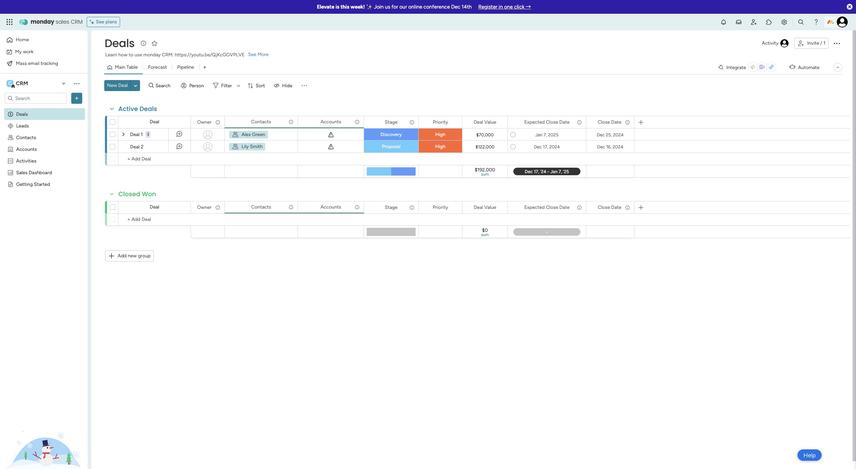 Task type: describe. For each thing, give the bounding box(es) containing it.
dec 25, 2024
[[597, 132, 624, 137]]

workspace options image
[[73, 80, 80, 87]]

see plans
[[96, 19, 117, 25]]

$0 sum
[[481, 228, 489, 237]]

register in one click → link
[[478, 4, 531, 10]]

tracking
[[41, 60, 58, 66]]

lily smith element
[[229, 143, 266, 151]]

25,
[[606, 132, 612, 137]]

2024 for dec 17, 2024
[[549, 144, 560, 150]]

2 stage from the top
[[385, 205, 398, 210]]

expected for 1st expected close date field
[[524, 119, 545, 125]]

person
[[189, 83, 204, 89]]

invite / 1
[[807, 40, 826, 46]]

filter
[[221, 83, 232, 89]]

contacts inside list box
[[16, 135, 36, 140]]

closed won
[[118, 190, 156, 199]]

home button
[[4, 34, 74, 45]]

0 horizontal spatial 1
[[141, 132, 143, 138]]

work
[[23, 49, 33, 55]]

deal left 2 in the left top of the page
[[130, 144, 140, 150]]

alex green
[[242, 132, 265, 138]]

click
[[514, 4, 525, 10]]

options image for contacts
[[288, 201, 293, 213]]

inbox image
[[735, 19, 742, 25]]

deal 1
[[130, 132, 143, 138]]

sum for $0
[[481, 233, 489, 237]]

jan
[[535, 132, 542, 137]]

2 expected close date field from the top
[[523, 204, 571, 211]]

plans
[[105, 19, 117, 25]]

→
[[526, 4, 531, 10]]

table
[[126, 64, 138, 70]]

how
[[118, 52, 128, 58]]

/
[[820, 40, 822, 46]]

search everything image
[[798, 19, 805, 25]]

close date for first the close date field
[[598, 119, 621, 125]]

mass
[[16, 60, 27, 66]]

1 close date field from the top
[[596, 119, 623, 126]]

christina overa image
[[837, 17, 848, 28]]

my work
[[15, 49, 33, 55]]

sales dashboard
[[16, 170, 52, 176]]

elevate is this week! ✨ join us for our online conference dec 14th
[[317, 4, 472, 10]]

2 deal value field from the top
[[472, 204, 498, 211]]

2024 for dec 25, 2024
[[613, 132, 624, 137]]

won
[[142, 190, 156, 199]]

online
[[408, 4, 422, 10]]

monday inside the learn how to use monday crm: https://youtu.be/qjkcggvplve see more
[[143, 52, 161, 58]]

autopilot image
[[790, 63, 795, 71]]

my
[[15, 49, 22, 55]]

Deals field
[[103, 35, 136, 51]]

$0
[[482, 228, 488, 234]]

sales
[[16, 170, 28, 176]]

sort
[[256, 83, 265, 89]]

deal up deal 2
[[130, 132, 140, 138]]

our
[[399, 4, 407, 10]]

alex
[[242, 132, 251, 138]]

help button
[[798, 450, 822, 461]]

is
[[336, 4, 339, 10]]

expected close date for second expected close date field from the top
[[524, 205, 570, 210]]

main
[[115, 64, 125, 70]]

sum for $192,000
[[481, 172, 489, 177]]

learn
[[105, 52, 117, 58]]

apps image
[[766, 19, 773, 25]]

value for second deal value field from the bottom of the page
[[484, 119, 496, 125]]

for
[[392, 4, 398, 10]]

1 deal value field from the top
[[472, 119, 498, 126]]

Search field
[[154, 81, 174, 91]]

closed
[[118, 190, 140, 199]]

owner for won
[[197, 205, 212, 210]]

dec for dec 25, 2024
[[597, 132, 605, 137]]

2 contacts field from the top
[[250, 204, 273, 211]]

dec 16, 2024
[[597, 144, 623, 150]]

expected close date for 1st expected close date field
[[524, 119, 570, 125]]

see inside see plans button
[[96, 19, 104, 25]]

crm:
[[162, 52, 174, 58]]

$122,000
[[476, 144, 495, 150]]

dec 17, 2024
[[534, 144, 560, 150]]

17,
[[543, 144, 548, 150]]

deal up 3 button
[[150, 119, 159, 125]]

list box containing deals
[[0, 107, 88, 283]]

accounts for second accounts field from the top of the page
[[321, 204, 341, 210]]

$192,000 sum
[[475, 167, 495, 177]]

dapulse integrations image
[[719, 65, 724, 70]]

group
[[138, 253, 151, 259]]

see inside the learn how to use monday crm: https://youtu.be/qjkcggvplve see more
[[248, 52, 256, 57]]

1 accounts field from the top
[[319, 118, 343, 126]]

main table
[[115, 64, 138, 70]]

elevate
[[317, 4, 334, 10]]

accounts for first accounts field from the top
[[321, 119, 341, 125]]

to
[[129, 52, 133, 58]]

alex green element
[[229, 131, 268, 139]]

filter button
[[210, 80, 243, 91]]

deals inside list box
[[16, 111, 28, 117]]

invite
[[807, 40, 819, 46]]

arrow down image
[[234, 82, 243, 90]]

deal inside button
[[118, 83, 128, 88]]

public board image
[[7, 181, 14, 188]]

main table button
[[104, 62, 143, 73]]

add to favorites image
[[151, 40, 158, 47]]

expected for second expected close date field from the top
[[524, 205, 545, 210]]

activities
[[16, 158, 36, 164]]

new deal
[[107, 83, 128, 88]]

more
[[258, 52, 269, 57]]

getting started
[[16, 181, 50, 187]]

public dashboard image
[[7, 169, 14, 176]]

3 button
[[145, 128, 150, 141]]

register
[[478, 4, 498, 10]]

join
[[374, 4, 384, 10]]

close date for 1st the close date field from the bottom
[[598, 205, 621, 210]]

1 contacts field from the top
[[250, 118, 273, 126]]

1 priority field from the top
[[431, 119, 450, 126]]

Search in workspace field
[[14, 94, 57, 102]]

integrate
[[726, 65, 746, 70]]

leads
[[16, 123, 29, 129]]

options image for accounts
[[354, 116, 359, 128]]

hide button
[[271, 80, 297, 91]]

workspace selection element
[[7, 79, 29, 88]]

smith
[[250, 144, 263, 150]]

0 horizontal spatial monday
[[31, 18, 54, 26]]

deal up $0
[[474, 205, 483, 210]]

select product image
[[6, 19, 13, 25]]

workspace image
[[7, 80, 13, 87]]

email
[[28, 60, 39, 66]]

Closed Won field
[[117, 190, 158, 199]]

c
[[8, 81, 12, 86]]

add
[[118, 253, 127, 259]]

activity
[[762, 40, 779, 46]]

dec for dec 16, 2024
[[597, 144, 605, 150]]

this
[[341, 4, 349, 10]]

automate
[[798, 65, 820, 70]]



Task type: vqa. For each thing, say whether or not it's contained in the screenshot.
"selected"
no



Task type: locate. For each thing, give the bounding box(es) containing it.
svg image
[[232, 144, 239, 150]]

options image
[[833, 39, 841, 47], [354, 116, 359, 128], [409, 116, 414, 128], [453, 116, 457, 128], [625, 116, 629, 128], [288, 201, 293, 213], [576, 202, 581, 214]]

priority for second priority 'field'
[[433, 205, 448, 210]]

lily smith
[[242, 144, 263, 150]]

1 expected close date field from the top
[[523, 119, 571, 126]]

Deal Value field
[[472, 119, 498, 126], [472, 204, 498, 211]]

help image
[[813, 19, 820, 25]]

1 vertical spatial accounts field
[[319, 204, 343, 211]]

0 vertical spatial high
[[435, 132, 446, 138]]

0 horizontal spatial crm
[[16, 80, 28, 87]]

0 vertical spatial deal value field
[[472, 119, 498, 126]]

dec left 14th
[[451, 4, 460, 10]]

+ Add Deal text field
[[122, 155, 188, 163]]

Owner field
[[195, 119, 213, 126], [195, 204, 213, 211]]

option
[[0, 108, 88, 109]]

monday sales crm
[[31, 18, 83, 26]]

2 expected from the top
[[524, 205, 545, 210]]

1 vertical spatial sum
[[481, 233, 489, 237]]

add view image
[[203, 65, 206, 70]]

1 inside button
[[824, 40, 826, 46]]

conference
[[424, 4, 450, 10]]

0 vertical spatial expected
[[524, 119, 545, 125]]

deal value up $0
[[474, 205, 496, 210]]

✨
[[366, 4, 373, 10]]

crm right workspace icon
[[16, 80, 28, 87]]

home
[[16, 37, 29, 43]]

0 vertical spatial expected close date field
[[523, 119, 571, 126]]

deal value for 1st deal value field from the bottom of the page
[[474, 205, 496, 210]]

Priority field
[[431, 119, 450, 126], [431, 204, 450, 211]]

value up $70,000
[[484, 119, 496, 125]]

1 vertical spatial priority
[[433, 205, 448, 210]]

1 expected close date from the top
[[524, 119, 570, 125]]

deal up $70,000
[[474, 119, 483, 125]]

close
[[546, 119, 558, 125], [598, 119, 610, 125], [546, 205, 558, 210], [598, 205, 610, 210]]

0 horizontal spatial see
[[96, 19, 104, 25]]

dec left 16, on the top of the page
[[597, 144, 605, 150]]

Accounts field
[[319, 118, 343, 126], [319, 204, 343, 211]]

0 vertical spatial contacts
[[251, 119, 271, 125]]

started
[[34, 181, 50, 187]]

new
[[128, 253, 137, 259]]

invite / 1 button
[[795, 38, 829, 49]]

1 vertical spatial contacts
[[16, 135, 36, 140]]

stage
[[385, 119, 398, 125], [385, 205, 398, 210]]

owner field for active deals
[[195, 119, 213, 126]]

1 sum from the top
[[481, 172, 489, 177]]

2 priority from the top
[[433, 205, 448, 210]]

pipeline
[[177, 64, 194, 70]]

1 vertical spatial high
[[435, 144, 446, 150]]

0 vertical spatial monday
[[31, 18, 54, 26]]

owner
[[197, 119, 212, 125], [197, 205, 212, 210]]

1 vertical spatial expected
[[524, 205, 545, 210]]

column information image
[[288, 119, 294, 125], [409, 120, 415, 125], [577, 120, 582, 125], [625, 120, 630, 125], [354, 205, 360, 210], [577, 205, 582, 210]]

see left "more" at the left of the page
[[248, 52, 256, 57]]

deals inside 'field'
[[140, 105, 157, 113]]

1 horizontal spatial see
[[248, 52, 256, 57]]

lottie animation image
[[0, 400, 88, 470]]

add new group button
[[105, 251, 154, 262]]

1 vertical spatial priority field
[[431, 204, 450, 211]]

1 owner field from the top
[[195, 119, 213, 126]]

2 close date field from the top
[[596, 204, 623, 211]]

discovery
[[381, 132, 402, 138]]

1 left 3 at top
[[141, 132, 143, 138]]

0 vertical spatial 1
[[824, 40, 826, 46]]

0 vertical spatial owner
[[197, 119, 212, 125]]

value up $0
[[484, 205, 496, 210]]

0 vertical spatial value
[[484, 119, 496, 125]]

svg image
[[232, 131, 239, 138]]

monday
[[31, 18, 54, 26], [143, 52, 161, 58]]

2025
[[548, 132, 559, 137]]

active
[[118, 105, 138, 113]]

learn how to use monday crm: https://youtu.be/qjkcggvplve see more
[[105, 52, 269, 58]]

forecast button
[[143, 62, 172, 73]]

options image for stage
[[409, 116, 414, 128]]

+ Add Deal text field
[[122, 216, 188, 224]]

1 vertical spatial expected close date
[[524, 205, 570, 210]]

1 deal value from the top
[[474, 119, 496, 125]]

$70,000
[[476, 132, 494, 137]]

forecast
[[148, 64, 167, 70]]

crm inside workspace selection element
[[16, 80, 28, 87]]

2 close date from the top
[[598, 205, 621, 210]]

0 vertical spatial accounts
[[321, 119, 341, 125]]

see left plans
[[96, 19, 104, 25]]

date
[[559, 119, 570, 125], [611, 119, 621, 125], [559, 205, 570, 210], [611, 205, 621, 210]]

1 vertical spatial value
[[484, 205, 496, 210]]

0 vertical spatial close date
[[598, 119, 621, 125]]

1 stage from the top
[[385, 119, 398, 125]]

2024 right 25,
[[613, 132, 624, 137]]

1 vertical spatial deal value field
[[472, 204, 498, 211]]

1 vertical spatial close date field
[[596, 204, 623, 211]]

2 high from the top
[[435, 144, 446, 150]]

new
[[107, 83, 117, 88]]

1 owner from the top
[[197, 119, 212, 125]]

collapse board header image
[[835, 65, 841, 70]]

show board description image
[[139, 40, 148, 47]]

notifications image
[[720, 19, 727, 25]]

0 vertical spatial sum
[[481, 172, 489, 177]]

2 vertical spatial accounts
[[321, 204, 341, 210]]

deal value field up $70,000
[[472, 119, 498, 126]]

0 vertical spatial close date field
[[596, 119, 623, 126]]

owner for deals
[[197, 119, 212, 125]]

0 vertical spatial priority field
[[431, 119, 450, 126]]

2024 right 16, on the top of the page
[[613, 144, 623, 150]]

contacts for second contacts field from the top
[[251, 204, 271, 210]]

deal value up $70,000
[[474, 119, 496, 125]]

Contacts field
[[250, 118, 273, 126], [250, 204, 273, 211]]

2024 right 17,
[[549, 144, 560, 150]]

mass email tracking
[[16, 60, 58, 66]]

deal value field up $0
[[472, 204, 498, 211]]

contacts for 2nd contacts field from the bottom of the page
[[251, 119, 271, 125]]

high
[[435, 132, 446, 138], [435, 144, 446, 150]]

dashboard
[[29, 170, 52, 176]]

https://youtu.be/qjkcggvplve
[[175, 52, 245, 58]]

sort button
[[245, 80, 269, 91]]

emails settings image
[[781, 19, 788, 25]]

dec
[[451, 4, 460, 10], [597, 132, 605, 137], [534, 144, 542, 150], [597, 144, 605, 150]]

one
[[504, 4, 513, 10]]

1 horizontal spatial monday
[[143, 52, 161, 58]]

Active Deals field
[[117, 105, 159, 114]]

monday down "add to favorites" icon
[[143, 52, 161, 58]]

1 stage field from the top
[[383, 119, 399, 126]]

list box
[[0, 107, 88, 283]]

0 vertical spatial expected close date
[[524, 119, 570, 125]]

Close Date field
[[596, 119, 623, 126], [596, 204, 623, 211]]

1 vertical spatial stage field
[[383, 204, 399, 211]]

0 vertical spatial deal value
[[474, 119, 496, 125]]

1 high from the top
[[435, 132, 446, 138]]

deal value for second deal value field from the bottom of the page
[[474, 119, 496, 125]]

1 vertical spatial owner field
[[195, 204, 213, 211]]

2 owner field from the top
[[195, 204, 213, 211]]

invite members image
[[751, 19, 757, 25]]

see more link
[[247, 51, 269, 58]]

see plans button
[[87, 17, 120, 27]]

1 vertical spatial deal value
[[474, 205, 496, 210]]

1 vertical spatial 1
[[141, 132, 143, 138]]

1 vertical spatial contacts field
[[250, 204, 273, 211]]

2 expected close date from the top
[[524, 205, 570, 210]]

options image for expected close date
[[576, 202, 581, 214]]

7,
[[544, 132, 547, 137]]

deals
[[105, 35, 135, 51], [140, 105, 157, 113], [16, 111, 28, 117]]

dec left 17,
[[534, 144, 542, 150]]

1 vertical spatial owner
[[197, 205, 212, 210]]

0 vertical spatial crm
[[71, 18, 83, 26]]

owner field for closed won
[[195, 204, 213, 211]]

2 vertical spatial contacts
[[251, 204, 271, 210]]

in
[[499, 4, 503, 10]]

2024 for dec 16, 2024
[[613, 144, 623, 150]]

menu image
[[301, 82, 308, 89]]

2 horizontal spatial deals
[[140, 105, 157, 113]]

my work button
[[4, 46, 74, 57]]

1 vertical spatial stage
[[385, 205, 398, 210]]

sum
[[481, 172, 489, 177], [481, 233, 489, 237]]

angle down image
[[134, 83, 137, 88]]

1 horizontal spatial deals
[[105, 35, 135, 51]]

1 right /
[[824, 40, 826, 46]]

deals up how
[[105, 35, 135, 51]]

16,
[[606, 144, 612, 150]]

proposal
[[382, 144, 401, 150]]

value
[[484, 119, 496, 125], [484, 205, 496, 210]]

1 vertical spatial see
[[248, 52, 256, 57]]

2 priority field from the top
[[431, 204, 450, 211]]

lottie animation element
[[0, 400, 88, 470]]

deal right new
[[118, 83, 128, 88]]

Stage field
[[383, 119, 399, 126], [383, 204, 399, 211]]

1 vertical spatial accounts
[[16, 146, 37, 152]]

2 value from the top
[[484, 205, 496, 210]]

3
[[147, 132, 149, 137]]

0 vertical spatial see
[[96, 19, 104, 25]]

deals up leads
[[16, 111, 28, 117]]

deals right active
[[140, 105, 157, 113]]

getting
[[16, 181, 33, 187]]

monday up home button
[[31, 18, 54, 26]]

sum inside the $192,000 sum
[[481, 172, 489, 177]]

1 value from the top
[[484, 119, 496, 125]]

dec left 25,
[[597, 132, 605, 137]]

week!
[[351, 4, 365, 10]]

0 vertical spatial priority
[[433, 119, 448, 125]]

14th
[[462, 4, 472, 10]]

sales
[[56, 18, 69, 26]]

Expected Close Date field
[[523, 119, 571, 126], [523, 204, 571, 211]]

2 owner from the top
[[197, 205, 212, 210]]

dec for dec 17, 2024
[[534, 144, 542, 150]]

2 stage field from the top
[[383, 204, 399, 211]]

crm right sales
[[71, 18, 83, 26]]

deal value
[[474, 119, 496, 125], [474, 205, 496, 210]]

accounts inside list box
[[16, 146, 37, 152]]

0 vertical spatial owner field
[[195, 119, 213, 126]]

v2 search image
[[149, 82, 154, 90]]

1 expected from the top
[[524, 119, 545, 125]]

deal up + add deal text box
[[150, 204, 159, 210]]

us
[[385, 4, 390, 10]]

1 vertical spatial crm
[[16, 80, 28, 87]]

hide
[[282, 83, 292, 89]]

2 sum from the top
[[481, 233, 489, 237]]

2024
[[613, 132, 624, 137], [549, 144, 560, 150], [613, 144, 623, 150]]

column information image
[[354, 119, 360, 125], [215, 120, 221, 125], [288, 205, 294, 210], [215, 205, 221, 210], [409, 205, 415, 210], [625, 205, 630, 210]]

options image
[[73, 95, 80, 102], [288, 116, 293, 128], [215, 116, 220, 128], [498, 116, 503, 128], [576, 116, 581, 128], [354, 201, 359, 213], [215, 202, 220, 214], [409, 202, 414, 214], [453, 202, 457, 214], [498, 202, 503, 214], [625, 202, 629, 214]]

1 priority from the top
[[433, 119, 448, 125]]

1 vertical spatial expected close date field
[[523, 204, 571, 211]]

1 horizontal spatial 1
[[824, 40, 826, 46]]

contacts
[[251, 119, 271, 125], [16, 135, 36, 140], [251, 204, 271, 210]]

1 horizontal spatial crm
[[71, 18, 83, 26]]

1 vertical spatial close date
[[598, 205, 621, 210]]

0 vertical spatial contacts field
[[250, 118, 273, 126]]

1 vertical spatial monday
[[143, 52, 161, 58]]

0 vertical spatial stage
[[385, 119, 398, 125]]

close date
[[598, 119, 621, 125], [598, 205, 621, 210]]

2 accounts field from the top
[[319, 204, 343, 211]]

green
[[252, 132, 265, 138]]

active deals
[[118, 105, 157, 113]]

0 vertical spatial stage field
[[383, 119, 399, 126]]

2 deal value from the top
[[474, 205, 496, 210]]

1 close date from the top
[[598, 119, 621, 125]]

options image for close date
[[625, 116, 629, 128]]

accounts
[[321, 119, 341, 125], [16, 146, 37, 152], [321, 204, 341, 210]]

priority for 1st priority 'field' from the top of the page
[[433, 119, 448, 125]]

2
[[141, 144, 143, 150]]

value for 1st deal value field from the bottom of the page
[[484, 205, 496, 210]]

0 horizontal spatial deals
[[16, 111, 28, 117]]

deal
[[118, 83, 128, 88], [150, 119, 159, 125], [474, 119, 483, 125], [130, 132, 140, 138], [130, 144, 140, 150], [150, 204, 159, 210], [474, 205, 483, 210]]

0 vertical spatial accounts field
[[319, 118, 343, 126]]

$192,000
[[475, 167, 495, 173]]

new deal button
[[104, 80, 130, 91]]



